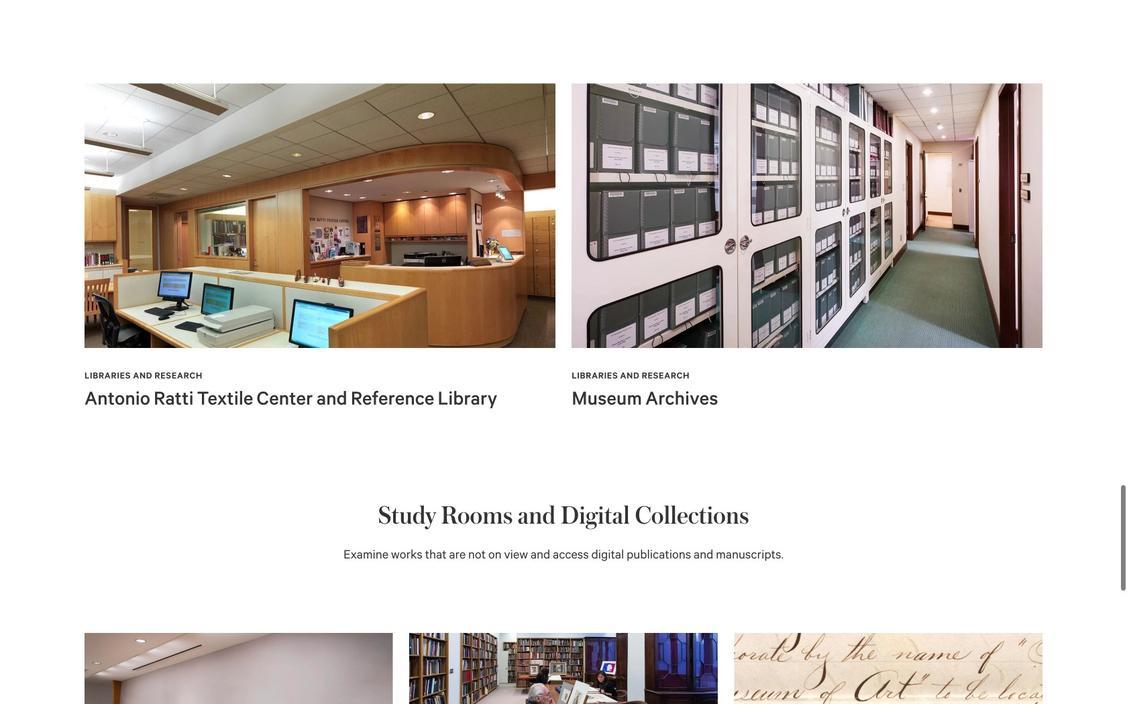 Task type: describe. For each thing, give the bounding box(es) containing it.
a rectangular floor plan on white paper image
[[572, 83, 1043, 348]]

colorful drawings of a blue and a pink bird facing each other on yellowed parchment-like paper image
[[734, 633, 1043, 705]]

black and white photograph of three boys smoking image
[[85, 633, 393, 705]]

a man sits in a long wooden table staring at a black and white drawing standing before him image
[[409, 633, 718, 705]]



Task type: vqa. For each thing, say whether or not it's contained in the screenshot.
"Colorful drawings of a blue and a pink bird facing each other on yellowed parchment-like paper" image
yes



Task type: locate. For each thing, give the bounding box(es) containing it.
against a green background are green, pink, and orange floral motifs image
[[85, 83, 555, 348]]



